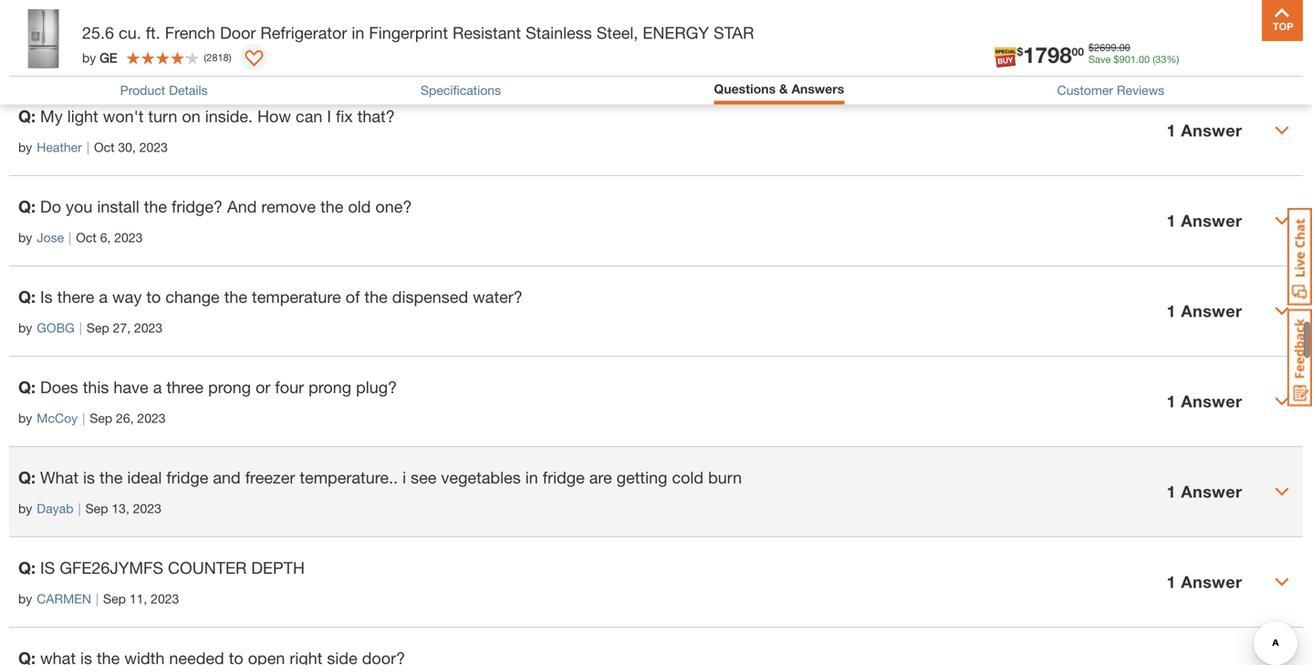 Task type: describe. For each thing, give the bounding box(es) containing it.
q: for q: what is the ideal fridge and freezer temperature.. i see vegetables in fridge are getting cold burn
[[18, 467, 36, 487]]

0 vertical spatial on
[[310, 16, 329, 35]]

you
[[66, 196, 92, 216]]

cold
[[672, 467, 704, 487]]

there
[[57, 287, 94, 306]]

fingerprint
[[369, 23, 448, 42]]

( 2818 )
[[204, 52, 231, 63]]

$ for 2699
[[1089, 42, 1094, 53]]

q: for q: does this have a three prong or four prong plug?
[[18, 377, 36, 397]]

resistant
[[453, 23, 521, 42]]

| for gfe26jymfs
[[96, 591, 99, 606]]

1 answer for see
[[1167, 482, 1242, 501]]

1 prong from the left
[[208, 377, 251, 397]]

)
[[229, 52, 231, 63]]

have
[[113, 377, 148, 397]]

does for does this have a three prong or four prong plug?
[[40, 377, 78, 397]]

jose
[[37, 230, 64, 245]]

jose button
[[37, 228, 64, 247]]

top button
[[1262, 0, 1303, 41]]

q: for q: does 46.875 " deep include handles on front doors??
[[18, 16, 36, 35]]

mccoy
[[37, 410, 78, 425]]

| for you
[[69, 230, 71, 245]]

901
[[1119, 53, 1136, 65]]

by for my light won't turn on inside. how can i fix that?
[[18, 139, 32, 154]]

| for light
[[87, 139, 89, 154]]

2 horizontal spatial $
[[1114, 53, 1119, 65]]

answer for plug?
[[1181, 391, 1242, 411]]

way
[[112, 287, 142, 306]]

by for is gfe26jymfs counter depth
[[18, 591, 32, 606]]

deep
[[149, 16, 186, 35]]

robert
[[37, 49, 76, 64]]

how
[[257, 106, 291, 126]]

the right change
[[224, 287, 247, 306]]

do
[[40, 196, 61, 216]]

gobg
[[37, 320, 75, 335]]

won't
[[103, 106, 144, 126]]

save
[[1089, 53, 1111, 65]]

my
[[40, 106, 63, 126]]

6 1 answer from the top
[[1167, 572, 1242, 592]]

the right of
[[364, 287, 388, 306]]

live chat image
[[1287, 208, 1312, 306]]

1 horizontal spatial in
[[525, 467, 538, 487]]

by left ge on the left
[[82, 50, 96, 65]]

$ 2699 . 00 save $ 901 . 00 ( 33 %)
[[1089, 42, 1179, 65]]

2818
[[206, 52, 229, 63]]

to
[[146, 287, 161, 306]]

this
[[83, 377, 109, 397]]

1 for fix
[[1167, 120, 1176, 140]]

1 for see
[[1167, 482, 1176, 501]]

1 horizontal spatial 00
[[1119, 42, 1130, 53]]

answers
[[792, 81, 844, 96]]

q: for q: my light won't turn on inside. how can i fix that?
[[18, 106, 36, 126]]

q: my light won't turn on inside. how can i fix that?
[[18, 106, 395, 126]]

oct for you
[[76, 230, 97, 245]]

by mccoy | sep 26, 2023
[[18, 410, 166, 425]]

30,
[[118, 139, 136, 154]]

sep for this
[[90, 410, 112, 425]]

remove
[[261, 196, 316, 216]]

"
[[138, 16, 145, 35]]

sep for is
[[85, 501, 108, 516]]

door
[[220, 23, 256, 42]]

burn
[[708, 467, 742, 487]]

2023 for "
[[128, 49, 157, 64]]

fridge?
[[172, 196, 223, 216]]

answer for the
[[1181, 301, 1242, 321]]

1 fridge from the left
[[166, 467, 208, 487]]

$ 1798 00
[[1017, 42, 1084, 68]]

by heather | oct 30, 2023
[[18, 139, 168, 154]]

answer for see
[[1181, 482, 1242, 501]]

by for does this have a three prong or four prong plug?
[[18, 410, 32, 425]]

q: for q: do you install the fridge? and remove the old one?
[[18, 196, 36, 216]]

are
[[589, 467, 612, 487]]

one?
[[375, 196, 412, 216]]

gobg button
[[37, 318, 75, 337]]

reviews
[[1117, 83, 1165, 98]]

2 fridge from the left
[[543, 467, 585, 487]]

install
[[97, 196, 139, 216]]

q: is there a way to change the temperature of the dispensed water?
[[18, 287, 523, 306]]

13,
[[112, 501, 129, 516]]

$ for 1798
[[1017, 45, 1023, 58]]

27,
[[113, 320, 131, 335]]

dayab
[[37, 501, 73, 516]]

q: what is the ideal fridge and freezer temperature.. i see vegetables in fridge are getting cold burn
[[18, 467, 742, 487]]

1 vertical spatial on
[[182, 106, 200, 126]]

customer
[[1057, 83, 1113, 98]]

by dayab | sep 13, 2023
[[18, 501, 161, 516]]

ge
[[100, 50, 117, 65]]

refrigerator
[[260, 23, 347, 42]]

1 for plug?
[[1167, 391, 1176, 411]]

q: does 46.875 " deep include handles on front doors??
[[18, 16, 432, 35]]

caret image for is gfe26jymfs counter depth
[[1275, 575, 1289, 589]]

q: for q: is gfe26jymfs counter depth
[[18, 558, 36, 577]]

mccoy button
[[37, 409, 78, 428]]

customer reviews
[[1057, 83, 1165, 98]]

caret image for does this have a three prong or four prong plug?
[[1275, 394, 1289, 409]]

robert button
[[37, 47, 76, 66]]

temperature
[[252, 287, 341, 306]]

is
[[83, 467, 95, 487]]

2023 for install
[[114, 230, 143, 245]]

1 horizontal spatial .
[[1136, 53, 1139, 65]]

handles
[[248, 16, 306, 35]]

ft.
[[146, 23, 160, 42]]

2023 for counter
[[151, 591, 179, 606]]

1 for the
[[1167, 301, 1176, 321]]

questions
[[714, 81, 776, 96]]

2 caret image from the top
[[1275, 213, 1289, 228]]

four
[[275, 377, 304, 397]]

by for what is the ideal fridge and freezer temperature.. i see vegetables in fridge are getting cold burn
[[18, 501, 32, 516]]

| for this
[[82, 410, 85, 425]]



Task type: locate. For each thing, give the bounding box(es) containing it.
3 answer from the top
[[1181, 301, 1242, 321]]

6 q: from the top
[[18, 467, 36, 487]]

6 answer from the top
[[1181, 572, 1242, 592]]

3 caret image from the top
[[1275, 304, 1289, 318]]

0 vertical spatial in
[[352, 23, 364, 42]]

| left 'nov'
[[80, 49, 83, 64]]

heather
[[37, 139, 82, 154]]

the left the old
[[320, 196, 343, 216]]

by jose | oct 6, 2023
[[18, 230, 143, 245]]

0 horizontal spatial $
[[1017, 45, 1023, 58]]

caret image for vegetables
[[1275, 484, 1289, 499]]

sep left 26,
[[90, 410, 112, 425]]

i
[[327, 106, 331, 126]]

1 answer for fix
[[1167, 120, 1242, 140]]

2023 right 30,
[[139, 139, 168, 154]]

0 horizontal spatial on
[[182, 106, 200, 126]]

3 1 answer from the top
[[1167, 301, 1242, 321]]

5 1 from the top
[[1167, 482, 1176, 501]]

| for is
[[78, 501, 81, 516]]

0 horizontal spatial (
[[204, 52, 206, 63]]

by left mccoy on the left of page
[[18, 410, 32, 425]]

doors??
[[372, 16, 432, 35]]

2023 right '11,'
[[151, 591, 179, 606]]

| for there
[[79, 320, 82, 335]]

$ left save
[[1017, 45, 1023, 58]]

cu.
[[119, 23, 141, 42]]

q: do you install the fridge? and remove the old one?
[[18, 196, 412, 216]]

does up mccoy on the left of page
[[40, 377, 78, 397]]

0 horizontal spatial fridge
[[166, 467, 208, 487]]

1 q: from the top
[[18, 16, 36, 35]]

1 horizontal spatial on
[[310, 16, 329, 35]]

00 left save
[[1072, 45, 1084, 58]]

1 horizontal spatial $
[[1089, 42, 1094, 53]]

see
[[411, 467, 437, 487]]

ideal
[[127, 467, 162, 487]]

specifications button
[[421, 83, 501, 98], [421, 83, 501, 98]]

2023 for won't
[[139, 139, 168, 154]]

the right install
[[144, 196, 167, 216]]

by left "dayab"
[[18, 501, 32, 516]]

a left way
[[99, 287, 108, 306]]

q: does this have a three prong or four prong plug?
[[18, 377, 397, 397]]

. left 33
[[1136, 53, 1139, 65]]

steel,
[[596, 23, 638, 42]]

carmen button
[[37, 589, 91, 608]]

by left gobg
[[18, 320, 32, 335]]

1 caret image from the top
[[1275, 394, 1289, 409]]

caret image
[[1275, 123, 1289, 138], [1275, 213, 1289, 228], [1275, 304, 1289, 318], [1275, 484, 1289, 499]]

answer
[[1181, 120, 1242, 140], [1181, 211, 1242, 230], [1181, 301, 1242, 321], [1181, 391, 1242, 411], [1181, 482, 1242, 501], [1181, 572, 1242, 592]]

plug?
[[356, 377, 397, 397]]

$ inside $ 1798 00
[[1017, 45, 1023, 58]]

carmen
[[37, 591, 91, 606]]

6,
[[100, 230, 111, 245]]

00 inside $ 1798 00
[[1072, 45, 1084, 58]]

by for is there a way to change the temperature of the dispensed water?
[[18, 320, 32, 335]]

1 answer from the top
[[1181, 120, 1242, 140]]

5 q: from the top
[[18, 377, 36, 397]]

$ right save
[[1114, 53, 1119, 65]]

.
[[1116, 42, 1119, 53], [1136, 53, 1139, 65]]

2699
[[1094, 42, 1116, 53]]

2 1 answer from the top
[[1167, 211, 1242, 230]]

2 1 from the top
[[1167, 211, 1176, 230]]

1 vertical spatial caret image
[[1275, 575, 1289, 589]]

in right vegetables
[[525, 467, 538, 487]]

2 horizontal spatial 00
[[1139, 53, 1150, 65]]

2023 right "1," on the left top
[[128, 49, 157, 64]]

( inside $ 2699 . 00 save $ 901 . 00 ( 33 %)
[[1153, 53, 1155, 65]]

q:
[[18, 16, 36, 35], [18, 106, 36, 126], [18, 196, 36, 216], [18, 287, 36, 306], [18, 377, 36, 397], [18, 467, 36, 487], [18, 558, 36, 577]]

counter
[[168, 558, 247, 577]]

5 1 answer from the top
[[1167, 482, 1242, 501]]

sep for there
[[87, 320, 109, 335]]

| right mccoy on the left of page
[[82, 410, 85, 425]]

|
[[80, 49, 83, 64], [87, 139, 89, 154], [69, 230, 71, 245], [79, 320, 82, 335], [82, 410, 85, 425], [78, 501, 81, 516], [96, 591, 99, 606]]

2 caret image from the top
[[1275, 575, 1289, 589]]

q: for q: is there a way to change the temperature of the dispensed water?
[[18, 287, 36, 306]]

feedback link image
[[1287, 308, 1312, 407]]

4 1 answer from the top
[[1167, 391, 1242, 411]]

of
[[346, 287, 360, 306]]

fridge
[[166, 467, 208, 487], [543, 467, 585, 487]]

the right is
[[99, 467, 123, 487]]

sep left 13,
[[85, 501, 108, 516]]

vegetables
[[441, 467, 521, 487]]

( left )
[[204, 52, 206, 63]]

4 1 from the top
[[1167, 391, 1176, 411]]

answer for one?
[[1181, 211, 1242, 230]]

46.875
[[83, 16, 133, 35]]

26,
[[116, 410, 134, 425]]

1 answer for the
[[1167, 301, 1242, 321]]

2023 right the '6,'
[[114, 230, 143, 245]]

by for do you install the fridge? and remove the old one?
[[18, 230, 32, 245]]

| right gobg
[[79, 320, 82, 335]]

1 horizontal spatial fridge
[[543, 467, 585, 487]]

product image image
[[14, 9, 73, 68]]

0 horizontal spatial 00
[[1072, 45, 1084, 58]]

product details
[[120, 83, 208, 98]]

sep left '11,'
[[103, 591, 126, 606]]

by left carmen at the left of page
[[18, 591, 32, 606]]

questions & answers button
[[714, 81, 844, 100], [714, 81, 844, 96]]

oct left 30,
[[94, 139, 115, 154]]

| right jose
[[69, 230, 71, 245]]

3 q: from the top
[[18, 196, 36, 216]]

by gobg | sep 27, 2023
[[18, 320, 163, 335]]

does for does 46.875 " deep include handles on front doors??
[[40, 16, 78, 35]]

1 answer
[[1167, 120, 1242, 140], [1167, 211, 1242, 230], [1167, 301, 1242, 321], [1167, 391, 1242, 411], [1167, 482, 1242, 501], [1167, 572, 1242, 592]]

or
[[256, 377, 270, 397]]

2023 for have
[[137, 410, 166, 425]]

1 answer for one?
[[1167, 211, 1242, 230]]

25.6
[[82, 23, 114, 42]]

| for 46.875
[[80, 49, 83, 64]]

a
[[99, 287, 108, 306], [153, 377, 162, 397]]

00
[[1119, 42, 1130, 53], [1072, 45, 1084, 58], [1139, 53, 1150, 65]]

5 answer from the top
[[1181, 482, 1242, 501]]

%)
[[1167, 53, 1179, 65]]

1798
[[1023, 42, 1072, 68]]

i
[[402, 467, 406, 487]]

on down details
[[182, 106, 200, 126]]

q: is gfe26jymfs counter depth
[[18, 558, 305, 577]]

1 for one?
[[1167, 211, 1176, 230]]

1
[[1167, 120, 1176, 140], [1167, 211, 1176, 230], [1167, 301, 1176, 321], [1167, 391, 1176, 411], [1167, 482, 1176, 501], [1167, 572, 1176, 592]]

prong right four
[[308, 377, 351, 397]]

nov
[[88, 49, 110, 64]]

by carmen | sep 11, 2023
[[18, 591, 179, 606]]

| right carmen at the left of page
[[96, 591, 99, 606]]

1 horizontal spatial prong
[[308, 377, 351, 397]]

light
[[67, 106, 98, 126]]

$ left 901
[[1089, 42, 1094, 53]]

by left robert
[[18, 49, 32, 64]]

fridge left "are"
[[543, 467, 585, 487]]

caret image
[[1275, 394, 1289, 409], [1275, 575, 1289, 589]]

heather button
[[37, 138, 82, 157]]

1 vertical spatial does
[[40, 377, 78, 397]]

does
[[40, 16, 78, 35], [40, 377, 78, 397]]

fix
[[336, 106, 353, 126]]

temperature..
[[300, 467, 398, 487]]

1 horizontal spatial (
[[1153, 53, 1155, 65]]

fridge left 'and'
[[166, 467, 208, 487]]

oct left the '6,'
[[76, 230, 97, 245]]

1 caret image from the top
[[1275, 123, 1289, 138]]

7 q: from the top
[[18, 558, 36, 577]]

in left the doors?? at the top left of the page
[[352, 23, 364, 42]]

&
[[779, 81, 788, 96]]

11,
[[129, 591, 147, 606]]

| right heather
[[87, 139, 89, 154]]

1 vertical spatial oct
[[76, 230, 97, 245]]

2023 for a
[[134, 320, 163, 335]]

stainless
[[526, 23, 592, 42]]

caret image for dispensed
[[1275, 304, 1289, 318]]

three
[[166, 377, 204, 397]]

french
[[165, 23, 215, 42]]

1 1 from the top
[[1167, 120, 1176, 140]]

| right "dayab"
[[78, 501, 81, 516]]

1 does from the top
[[40, 16, 78, 35]]

a right have
[[153, 377, 162, 397]]

4 q: from the top
[[18, 287, 36, 306]]

that?
[[357, 106, 395, 126]]

what
[[40, 467, 78, 487]]

prong left or
[[208, 377, 251, 397]]

details
[[169, 83, 208, 98]]

0 vertical spatial oct
[[94, 139, 115, 154]]

does up robert
[[40, 16, 78, 35]]

2023 right 13,
[[133, 501, 161, 516]]

4 answer from the top
[[1181, 391, 1242, 411]]

2023 for the
[[133, 501, 161, 516]]

. right save
[[1116, 42, 1119, 53]]

$
[[1089, 42, 1094, 53], [1017, 45, 1023, 58], [1114, 53, 1119, 65]]

1 1 answer from the top
[[1167, 120, 1242, 140]]

sep left 27,
[[87, 320, 109, 335]]

2 answer from the top
[[1181, 211, 1242, 230]]

depth
[[251, 558, 305, 577]]

0 vertical spatial a
[[99, 287, 108, 306]]

is
[[40, 287, 53, 306]]

6 1 from the top
[[1167, 572, 1176, 592]]

0 horizontal spatial prong
[[208, 377, 251, 397]]

specifications
[[421, 83, 501, 98]]

2 does from the top
[[40, 377, 78, 397]]

oct for light
[[94, 139, 115, 154]]

0 vertical spatial caret image
[[1275, 394, 1289, 409]]

2023
[[128, 49, 157, 64], [139, 139, 168, 154], [114, 230, 143, 245], [134, 320, 163, 335], [137, 410, 166, 425], [133, 501, 161, 516], [151, 591, 179, 606]]

2023 right 26,
[[137, 410, 166, 425]]

inside.
[[205, 106, 253, 126]]

on left "front"
[[310, 16, 329, 35]]

questions & answers
[[714, 81, 844, 96]]

1 vertical spatial a
[[153, 377, 162, 397]]

by left jose
[[18, 230, 32, 245]]

00 left 33
[[1139, 53, 1150, 65]]

by robert | nov 1, 2023
[[18, 49, 157, 64]]

1,
[[114, 49, 125, 64]]

00 right 2699
[[1119, 42, 1130, 53]]

2023 right 27,
[[134, 320, 163, 335]]

1 horizontal spatial a
[[153, 377, 162, 397]]

0 vertical spatial does
[[40, 16, 78, 35]]

2 q: from the top
[[18, 106, 36, 126]]

old
[[348, 196, 371, 216]]

by for does 46.875 " deep include handles on front doors??
[[18, 49, 32, 64]]

gfe26jymfs
[[60, 558, 163, 577]]

display image
[[245, 50, 263, 68]]

0 horizontal spatial a
[[99, 287, 108, 306]]

by left heather
[[18, 139, 32, 154]]

1 vertical spatial in
[[525, 467, 538, 487]]

sep for gfe26jymfs
[[103, 591, 126, 606]]

dispensed
[[392, 287, 468, 306]]

freezer
[[245, 467, 295, 487]]

caret image for that?
[[1275, 123, 1289, 138]]

( left %)
[[1153, 53, 1155, 65]]

is
[[40, 558, 55, 577]]

answer for fix
[[1181, 120, 1242, 140]]

0 horizontal spatial in
[[352, 23, 364, 42]]

1 answer for plug?
[[1167, 391, 1242, 411]]

0 horizontal spatial .
[[1116, 42, 1119, 53]]

33
[[1155, 53, 1167, 65]]

product details button
[[120, 83, 208, 98], [120, 83, 208, 98]]

3 1 from the top
[[1167, 301, 1176, 321]]

by ge
[[82, 50, 117, 65]]

4 caret image from the top
[[1275, 484, 1289, 499]]

2 prong from the left
[[308, 377, 351, 397]]



Task type: vqa. For each thing, say whether or not it's contained in the screenshot.
of on the left of page
yes



